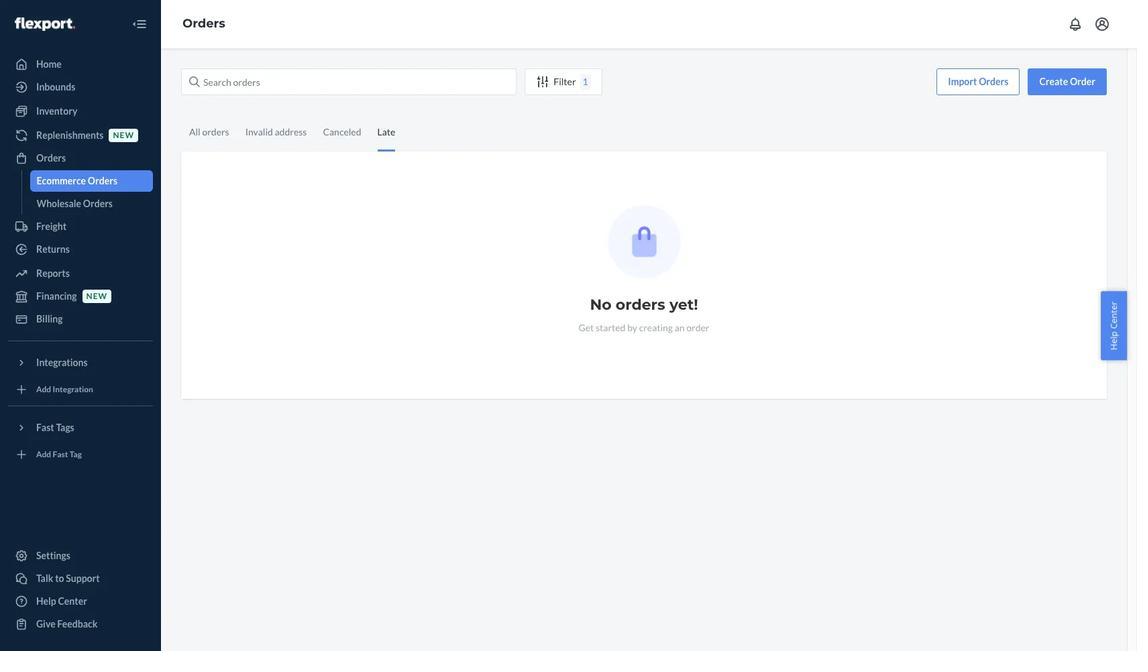 Task type: describe. For each thing, give the bounding box(es) containing it.
feedback
[[57, 618, 98, 630]]

returns
[[36, 244, 70, 255]]

help center link
[[8, 591, 153, 612]]

help center inside button
[[1108, 301, 1120, 350]]

fast tags button
[[8, 417, 153, 439]]

integrations
[[36, 357, 88, 368]]

give feedback button
[[8, 614, 153, 635]]

add fast tag
[[36, 450, 82, 460]]

creating
[[639, 322, 673, 333]]

1
[[583, 76, 588, 87]]

to
[[55, 573, 64, 584]]

new for replenishments
[[113, 130, 134, 140]]

integrations button
[[8, 352, 153, 374]]

center inside button
[[1108, 301, 1120, 329]]

started
[[596, 322, 625, 333]]

orders for import orders
[[979, 76, 1008, 87]]

add for add integration
[[36, 385, 51, 395]]

get
[[579, 322, 594, 333]]

give feedback
[[36, 618, 98, 630]]

freight link
[[8, 216, 153, 237]]

replenishments
[[36, 129, 104, 141]]

wholesale orders link
[[30, 193, 153, 215]]

reports link
[[8, 263, 153, 284]]

support
[[66, 573, 100, 584]]

order
[[1070, 76, 1095, 87]]

order
[[686, 322, 709, 333]]

tag
[[70, 450, 82, 460]]

orders for wholesale orders
[[83, 198, 113, 209]]

1 vertical spatial orders link
[[8, 148, 153, 169]]

late
[[377, 126, 395, 138]]

import orders button
[[937, 68, 1020, 95]]

invalid
[[245, 126, 273, 138]]

create order
[[1039, 76, 1095, 87]]

orders for ecommerce orders
[[88, 175, 117, 186]]

wholesale
[[37, 198, 81, 209]]

an
[[675, 322, 685, 333]]

reports
[[36, 268, 70, 279]]

canceled
[[323, 126, 361, 138]]

inventory
[[36, 105, 77, 117]]

invalid address
[[245, 126, 307, 138]]

yet!
[[669, 296, 698, 314]]

open account menu image
[[1094, 16, 1110, 32]]

open notifications image
[[1067, 16, 1083, 32]]

by
[[627, 322, 637, 333]]

create order link
[[1028, 68, 1107, 95]]

no
[[590, 296, 611, 314]]

filter 1
[[554, 76, 588, 87]]

inventory link
[[8, 101, 153, 122]]

ecommerce
[[37, 175, 86, 186]]

settings
[[36, 550, 70, 561]]

1 vertical spatial fast
[[53, 450, 68, 460]]

close navigation image
[[131, 16, 148, 32]]

flexport logo image
[[15, 17, 75, 31]]

home link
[[8, 54, 153, 75]]

0 vertical spatial orders link
[[182, 16, 225, 31]]

create
[[1039, 76, 1068, 87]]

1 vertical spatial help
[[36, 596, 56, 607]]

returns link
[[8, 239, 153, 260]]

1 vertical spatial help center
[[36, 596, 87, 607]]

add integration link
[[8, 379, 153, 400]]

tags
[[56, 422, 74, 433]]

orders for all
[[202, 126, 229, 138]]



Task type: locate. For each thing, give the bounding box(es) containing it.
center
[[1108, 301, 1120, 329], [58, 596, 87, 607]]

0 horizontal spatial orders
[[202, 126, 229, 138]]

inbounds link
[[8, 76, 153, 98]]

add fast tag link
[[8, 444, 153, 466]]

integration
[[53, 385, 93, 395]]

add down fast tags
[[36, 450, 51, 460]]

filter
[[554, 76, 576, 87]]

orders up wholesale orders link at top left
[[88, 175, 117, 186]]

fast left 'tag'
[[53, 450, 68, 460]]

2 add from the top
[[36, 450, 51, 460]]

fast
[[36, 422, 54, 433], [53, 450, 68, 460]]

fast left tags
[[36, 422, 54, 433]]

all orders
[[189, 126, 229, 138]]

give
[[36, 618, 55, 630]]

add inside "link"
[[36, 385, 51, 395]]

0 horizontal spatial new
[[86, 291, 107, 301]]

billing link
[[8, 309, 153, 330]]

new for financing
[[86, 291, 107, 301]]

orders link up search image
[[182, 16, 225, 31]]

address
[[275, 126, 307, 138]]

talk to support
[[36, 573, 100, 584]]

all
[[189, 126, 200, 138]]

new
[[113, 130, 134, 140], [86, 291, 107, 301]]

orders right "import"
[[979, 76, 1008, 87]]

1 add from the top
[[36, 385, 51, 395]]

orders up get started by creating an order
[[616, 296, 665, 314]]

talk
[[36, 573, 53, 584]]

inbounds
[[36, 81, 75, 93]]

add integration
[[36, 385, 93, 395]]

orders for no
[[616, 296, 665, 314]]

ecommerce orders link
[[30, 170, 153, 192]]

0 vertical spatial help
[[1108, 331, 1120, 350]]

0 vertical spatial add
[[36, 385, 51, 395]]

orders link
[[182, 16, 225, 31], [8, 148, 153, 169]]

freight
[[36, 221, 66, 232]]

orders up ecommerce
[[36, 152, 66, 164]]

add
[[36, 385, 51, 395], [36, 450, 51, 460]]

help center button
[[1101, 291, 1127, 360]]

1 vertical spatial center
[[58, 596, 87, 607]]

1 horizontal spatial center
[[1108, 301, 1120, 329]]

1 horizontal spatial new
[[113, 130, 134, 140]]

0 vertical spatial center
[[1108, 301, 1120, 329]]

home
[[36, 58, 62, 70]]

1 horizontal spatial orders
[[616, 296, 665, 314]]

new down reports link
[[86, 291, 107, 301]]

orders link up ecommerce orders
[[8, 148, 153, 169]]

import orders
[[948, 76, 1008, 87]]

search image
[[189, 76, 200, 87]]

no orders yet!
[[590, 296, 698, 314]]

0 horizontal spatial help
[[36, 596, 56, 607]]

empty list image
[[607, 205, 681, 278]]

1 vertical spatial add
[[36, 450, 51, 460]]

orders inside button
[[979, 76, 1008, 87]]

help inside button
[[1108, 331, 1120, 350]]

Search orders text field
[[181, 68, 517, 95]]

billing
[[36, 313, 63, 325]]

financing
[[36, 290, 77, 302]]

add left integration
[[36, 385, 51, 395]]

1 vertical spatial orders
[[616, 296, 665, 314]]

orders up search image
[[182, 16, 225, 31]]

talk to support button
[[8, 568, 153, 590]]

help
[[1108, 331, 1120, 350], [36, 596, 56, 607]]

new down inventory link
[[113, 130, 134, 140]]

0 vertical spatial help center
[[1108, 301, 1120, 350]]

add for add fast tag
[[36, 450, 51, 460]]

get started by creating an order
[[579, 322, 709, 333]]

0 vertical spatial orders
[[202, 126, 229, 138]]

import
[[948, 76, 977, 87]]

0 horizontal spatial center
[[58, 596, 87, 607]]

help center
[[1108, 301, 1120, 350], [36, 596, 87, 607]]

1 horizontal spatial orders link
[[182, 16, 225, 31]]

0 horizontal spatial help center
[[36, 596, 87, 607]]

orders right all
[[202, 126, 229, 138]]

settings link
[[8, 545, 153, 567]]

orders
[[202, 126, 229, 138], [616, 296, 665, 314]]

0 vertical spatial fast
[[36, 422, 54, 433]]

1 horizontal spatial help
[[1108, 331, 1120, 350]]

orders
[[182, 16, 225, 31], [979, 76, 1008, 87], [36, 152, 66, 164], [88, 175, 117, 186], [83, 198, 113, 209]]

fast tags
[[36, 422, 74, 433]]

ecommerce orders
[[37, 175, 117, 186]]

0 vertical spatial new
[[113, 130, 134, 140]]

fast inside dropdown button
[[36, 422, 54, 433]]

0 horizontal spatial orders link
[[8, 148, 153, 169]]

1 vertical spatial new
[[86, 291, 107, 301]]

orders down ecommerce orders link at left top
[[83, 198, 113, 209]]

wholesale orders
[[37, 198, 113, 209]]

1 horizontal spatial help center
[[1108, 301, 1120, 350]]



Task type: vqa. For each thing, say whether or not it's contained in the screenshot.
item
no



